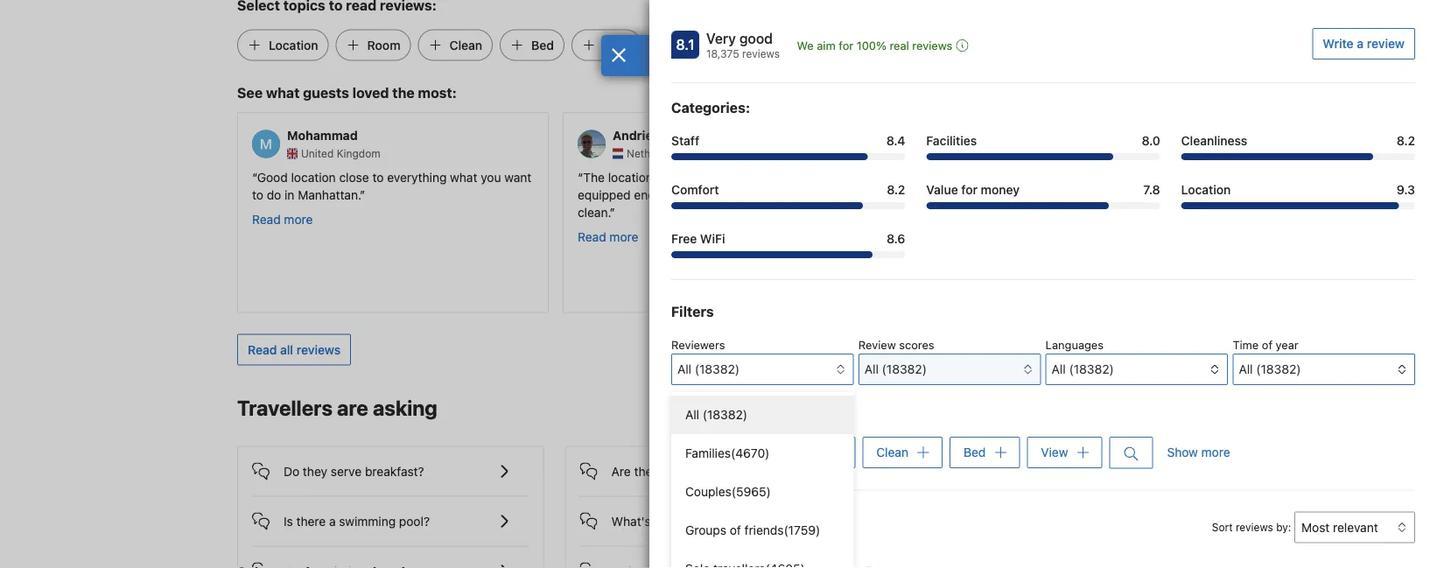 Task type: describe. For each thing, give the bounding box(es) containing it.
all (18382) for review scores
[[865, 362, 927, 377]]

rooms
[[705, 170, 744, 184]]

great!
[[669, 170, 702, 184]]

sort reviews by:
[[1213, 521, 1292, 534]]

read more for enough
[[578, 229, 639, 244]]

do
[[284, 464, 300, 478]]

do they serve breakfast?
[[284, 464, 424, 478]]

groups
[[686, 523, 727, 538]]

" good location close to everything what you want to do in manhattan.
[[252, 170, 532, 202]]

rooms
[[667, 464, 703, 478]]

asking
[[373, 395, 438, 420]]

are there rooms with a hot tub?
[[612, 464, 790, 478]]

pet
[[676, 514, 695, 528]]

see
[[237, 84, 263, 101]]

what's the pet policy? button
[[580, 497, 858, 532]]

small
[[1131, 170, 1161, 184]]

all (18382) link
[[672, 396, 854, 434]]

2 vertical spatial to
[[747, 408, 758, 421]]

time
[[1233, 338, 1259, 352]]

(1759)
[[784, 523, 821, 538]]

(18382) for languages
[[1070, 362, 1114, 377]]

8.6
[[887, 232, 906, 246]]

small
[[769, 170, 798, 184]]

18,375
[[707, 47, 740, 60]]

all for languages
[[1052, 362, 1066, 377]]

0 horizontal spatial bed
[[532, 37, 554, 52]]

0 vertical spatial the
[[393, 84, 415, 101]]

as
[[680, 187, 693, 202]]

great
[[1046, 170, 1076, 184]]

1 vertical spatial is
[[707, 187, 716, 202]]

netherlands image
[[613, 148, 623, 159]]

value for money 7.8 meter
[[927, 202, 1161, 209]]

" the location is great! rooms are small but equipped enough as it is for sleeping only. also clean.
[[578, 170, 843, 219]]

time of year
[[1233, 338, 1299, 352]]

it
[[696, 187, 704, 202]]

enough
[[634, 187, 677, 202]]

100%
[[857, 39, 887, 52]]

year
[[1276, 338, 1299, 352]]

tub?
[[765, 464, 790, 478]]

a inside button
[[1357, 36, 1364, 51]]

with inside very clean and safe in a great location. small room with everything you need.
[[936, 187, 960, 202]]

free
[[672, 232, 697, 246]]

in inside very clean and safe in a great location. small room with everything you need.
[[1023, 170, 1033, 184]]

select a topic to search reviews:
[[672, 408, 843, 421]]

1 vertical spatial location
[[1182, 183, 1231, 197]]

read for " the location is great! rooms are small but equipped enough as it is for sleeping only. also clean.
[[578, 229, 606, 244]]

all
[[280, 342, 293, 357]]

scores
[[900, 338, 935, 352]]

categories:
[[672, 99, 750, 116]]

real
[[890, 39, 910, 52]]

topic
[[717, 408, 744, 421]]

all (18382) button for time of year
[[1233, 354, 1416, 385]]

very good 18,375 reviews
[[707, 30, 780, 60]]

" for good location close to everything what you want to do in manhattan.
[[360, 187, 366, 202]]

0 vertical spatial clean
[[450, 37, 483, 52]]

search
[[761, 408, 796, 421]]

netherlands
[[627, 147, 687, 160]]

there for are
[[634, 464, 664, 478]]

guests
[[303, 84, 349, 101]]

a left the swimming
[[329, 514, 336, 528]]

good
[[740, 30, 773, 47]]

very for good
[[707, 30, 736, 47]]

serve
[[331, 464, 362, 478]]

(5965)
[[732, 485, 771, 499]]

0 horizontal spatial is
[[656, 170, 666, 184]]

united kingdom for jayne
[[953, 147, 1032, 160]]

everything inside the " good location close to everything what you want to do in manhattan.
[[387, 170, 447, 184]]

read inside read all reviews button
[[248, 342, 277, 357]]

equipped
[[578, 187, 631, 202]]

all for review scores
[[865, 362, 879, 377]]

for inside '" the location is great! rooms are small but equipped enough as it is for sleeping only. also clean.'
[[719, 187, 735, 202]]

1 vertical spatial bed
[[964, 445, 986, 460]]

show more button
[[1168, 437, 1231, 469]]

show more
[[1168, 445, 1231, 460]]

money
[[981, 183, 1020, 197]]

reviews:
[[800, 408, 843, 421]]

united kingdom image
[[939, 148, 949, 159]]

a left hot
[[733, 464, 740, 478]]

8.4
[[887, 134, 906, 148]]

all (18382) up the families
[[686, 408, 748, 422]]

2 horizontal spatial for
[[962, 183, 978, 197]]

good
[[257, 170, 288, 184]]

rated very good element
[[707, 28, 780, 49]]

reviewers
[[672, 338, 725, 352]]

what's the pet policy?
[[612, 514, 738, 528]]

(4670)
[[731, 446, 770, 461]]

but
[[801, 170, 820, 184]]

review
[[859, 338, 896, 352]]

is there a swimming pool? button
[[252, 497, 529, 532]]

more for enough
[[610, 229, 639, 244]]

all (18382) for time of year
[[1239, 362, 1302, 377]]

are inside '" the location is great! rooms are small but equipped enough as it is for sleeping only. also clean.'
[[747, 170, 765, 184]]

9.3
[[1397, 183, 1416, 197]]

filter reviews region
[[672, 301, 1416, 568]]

1 vertical spatial are
[[337, 395, 368, 420]]

7.8
[[1144, 183, 1161, 197]]

facilities
[[927, 134, 977, 148]]

groups of friends (1759)
[[686, 523, 821, 538]]

" for good
[[252, 170, 257, 184]]

there for is
[[296, 514, 326, 528]]

jayne
[[939, 128, 975, 143]]

friends
[[745, 523, 784, 538]]

cleanliness
[[1182, 134, 1248, 148]]

languages
[[1046, 338, 1104, 352]]

location for do
[[291, 170, 336, 184]]

policy?
[[698, 514, 738, 528]]

kingdom for jayne
[[988, 147, 1032, 160]]

read more button for enough
[[578, 228, 639, 245]]

show
[[1168, 445, 1199, 460]]

everything inside very clean and safe in a great location. small room with everything you need.
[[963, 187, 1023, 202]]

scored 8.1 element
[[672, 31, 700, 59]]

also
[[819, 187, 843, 202]]

write
[[1323, 36, 1354, 51]]

" for the
[[578, 170, 583, 184]]

facilities 8.0 meter
[[927, 153, 1161, 160]]

a left topic
[[708, 408, 714, 421]]



Task type: locate. For each thing, give the bounding box(es) containing it.
0 vertical spatial read
[[252, 212, 281, 226]]

0 horizontal spatial everything
[[387, 170, 447, 184]]

0 vertical spatial location
[[269, 37, 318, 52]]

(18382) down languages on the right bottom
[[1070, 362, 1114, 377]]

kingdom for mohammad
[[337, 147, 381, 160]]

8.2 up 9.3
[[1397, 134, 1416, 148]]

all left topic
[[686, 408, 700, 422]]

0 horizontal spatial read more button
[[252, 210, 313, 228]]

all (18382) button for review scores
[[859, 354, 1041, 385]]

in right "do"
[[285, 187, 295, 202]]

very up room
[[909, 170, 935, 184]]

to left "do"
[[252, 187, 264, 202]]

1 horizontal spatial with
[[936, 187, 960, 202]]

united kingdom down mohammad
[[301, 147, 381, 160]]

are up sleeping
[[747, 170, 765, 184]]

all down reviewers
[[678, 362, 692, 377]]

for inside we aim for 100% real reviews button
[[839, 39, 854, 52]]

1 horizontal spatial clean
[[877, 445, 909, 460]]

more inside show more button
[[1202, 445, 1231, 460]]

most:
[[418, 84, 457, 101]]

(18382) for reviewers
[[695, 362, 740, 377]]

of left year
[[1262, 338, 1273, 352]]

a down facilities 8.0 meter
[[1036, 170, 1043, 184]]

1 united kingdom from the left
[[301, 147, 381, 160]]

0 horizontal spatial there
[[296, 514, 326, 528]]

there inside is there a swimming pool? button
[[296, 514, 326, 528]]

the
[[393, 84, 415, 101], [655, 514, 673, 528]]

all (18382) down review scores
[[865, 362, 927, 377]]

0 horizontal spatial united kingdom
[[301, 147, 381, 160]]

families (4670)
[[686, 446, 770, 461]]

0 vertical spatial are
[[747, 170, 765, 184]]

"
[[252, 170, 257, 184], [578, 170, 583, 184]]

read more down "do"
[[252, 212, 313, 226]]

all (18382) for reviewers
[[678, 362, 740, 377]]

clean
[[938, 170, 968, 184]]

all inside dropdown button
[[678, 362, 692, 377]]

united for mohammad
[[301, 147, 334, 160]]

0 vertical spatial view
[[603, 37, 631, 52]]

1 vertical spatial what
[[450, 170, 478, 184]]

guest
[[672, 514, 712, 530]]

are
[[612, 464, 631, 478]]

1 vertical spatial very
[[909, 170, 935, 184]]

to
[[373, 170, 384, 184], [252, 187, 264, 202], [747, 408, 758, 421]]

2 vertical spatial location
[[686, 445, 734, 460]]

1 horizontal spatial you
[[1026, 187, 1046, 202]]

1 horizontal spatial the
[[655, 514, 673, 528]]

breakfast?
[[365, 464, 424, 478]]

" for the location is great! rooms are small but equipped enough as it is for sleeping only. also clean.
[[610, 205, 616, 219]]

1 horizontal spatial more
[[610, 229, 639, 244]]

read more for do
[[252, 212, 313, 226]]

sort
[[1213, 521, 1233, 534]]

is up "enough"
[[656, 170, 666, 184]]

0 vertical spatial what
[[266, 84, 300, 101]]

united kingdom
[[301, 147, 381, 160], [953, 147, 1032, 160]]

0 vertical spatial 8.2
[[1397, 134, 1416, 148]]

the inside "what's the pet policy?" button
[[655, 514, 673, 528]]

0 vertical spatial with
[[936, 187, 960, 202]]

very inside very good 18,375 reviews
[[707, 30, 736, 47]]

we
[[797, 39, 814, 52]]

0 horizontal spatial united
[[301, 147, 334, 160]]

8.2 left value
[[887, 183, 906, 197]]

1 vertical spatial everything
[[963, 187, 1023, 202]]

a
[[1357, 36, 1364, 51], [1036, 170, 1043, 184], [708, 408, 714, 421], [733, 464, 740, 478], [329, 514, 336, 528]]

1 horizontal spatial kingdom
[[988, 147, 1032, 160]]

(18382) up families (4670) on the bottom
[[703, 408, 748, 422]]

1 horizontal spatial "
[[610, 205, 616, 219]]

(18382) down year
[[1257, 362, 1302, 377]]

0 horizontal spatial the
[[393, 84, 415, 101]]

with down the families
[[706, 464, 730, 478]]

with
[[936, 187, 960, 202], [706, 464, 730, 478]]

1 horizontal spatial read more
[[578, 229, 639, 244]]

" inside '" the location is great! rooms are small but equipped enough as it is for sleeping only. also clean.'
[[578, 170, 583, 184]]

only.
[[789, 187, 815, 202]]

2 horizontal spatial more
[[1202, 445, 1231, 460]]

with inside button
[[706, 464, 730, 478]]

1 horizontal spatial location
[[686, 445, 734, 460]]

(18382) inside dropdown button
[[695, 362, 740, 377]]

united kingdom for mohammad
[[301, 147, 381, 160]]

with down clean
[[936, 187, 960, 202]]

for down rooms
[[719, 187, 735, 202]]

room
[[367, 37, 401, 52]]

1 vertical spatial 8.2
[[887, 183, 906, 197]]

read all reviews
[[248, 342, 341, 357]]

(18382)
[[695, 362, 740, 377], [882, 362, 927, 377], [1070, 362, 1114, 377], [1257, 362, 1302, 377], [703, 408, 748, 422]]

1 vertical spatial view
[[1041, 445, 1069, 460]]

in inside the " good location close to everything what you want to do in manhattan.
[[285, 187, 295, 202]]

0 vertical spatial there
[[634, 464, 664, 478]]

1 vertical spatial read
[[578, 229, 606, 244]]

to right topic
[[747, 408, 758, 421]]

1 united from the left
[[301, 147, 334, 160]]

very up 18,375
[[707, 30, 736, 47]]

2 vertical spatial read
[[248, 342, 277, 357]]

2 horizontal spatial all (18382) button
[[1233, 354, 1416, 385]]

2 horizontal spatial location
[[1182, 183, 1231, 197]]

0 horizontal spatial what
[[266, 84, 300, 101]]

read left all
[[248, 342, 277, 357]]

reviews inside very good 18,375 reviews
[[743, 47, 780, 60]]

we aim for 100% real reviews
[[797, 39, 953, 52]]

1 horizontal spatial for
[[839, 39, 854, 52]]

0 horizontal spatial location
[[291, 170, 336, 184]]

read more down clean.
[[578, 229, 639, 244]]

all (18382) button
[[672, 354, 854, 385]]

all (18382) for languages
[[1052, 362, 1114, 377]]

0 vertical spatial of
[[1262, 338, 1273, 352]]

all (18382) button
[[859, 354, 1041, 385], [1046, 354, 1229, 385], [1233, 354, 1416, 385]]

review categories element
[[672, 97, 750, 118]]

1 horizontal spatial "
[[578, 170, 583, 184]]

all (18382) button down year
[[1233, 354, 1416, 385]]

room
[[904, 187, 933, 202]]

what's
[[612, 514, 651, 528]]

travellers
[[237, 395, 333, 420]]

0 vertical spatial read more
[[252, 212, 313, 226]]

2 united from the left
[[953, 147, 985, 160]]

1 location from the left
[[291, 170, 336, 184]]

all (18382) button down languages on the right bottom
[[1046, 354, 1229, 385]]

1 horizontal spatial bed
[[964, 445, 986, 460]]

the right loved
[[393, 84, 415, 101]]

you up value for money 7.8 meter
[[1026, 187, 1046, 202]]

0 horizontal spatial location
[[269, 37, 318, 52]]

for right value
[[962, 183, 978, 197]]

there right are
[[634, 464, 664, 478]]

see what guests loved the most:
[[237, 84, 457, 101]]

read for " good location close to everything what you want to do in manhattan.
[[252, 212, 281, 226]]

of for year
[[1262, 338, 1273, 352]]

1 vertical spatial in
[[285, 187, 295, 202]]

want
[[505, 170, 532, 184]]

read more button down "do"
[[252, 210, 313, 228]]

location for enough
[[608, 170, 653, 184]]

united down jayne
[[953, 147, 985, 160]]

1 horizontal spatial all (18382) button
[[1046, 354, 1229, 385]]

guest reviews
[[672, 514, 767, 530]]

by:
[[1277, 521, 1292, 534]]

0 horizontal spatial for
[[719, 187, 735, 202]]

location inside the " good location close to everything what you want to do in manhattan.
[[291, 170, 336, 184]]

" down location.
[[1080, 187, 1085, 202]]

read down "do"
[[252, 212, 281, 226]]

0 vertical spatial you
[[481, 170, 501, 184]]

of left friends
[[730, 523, 741, 538]]

all (18382) down languages on the right bottom
[[1052, 362, 1114, 377]]

location up guests
[[269, 37, 318, 52]]

swimming
[[339, 514, 396, 528]]

0 horizontal spatial more
[[284, 212, 313, 226]]

0 horizontal spatial view
[[603, 37, 631, 52]]

1 horizontal spatial is
[[707, 187, 716, 202]]

do
[[267, 187, 281, 202]]

families
[[686, 446, 731, 461]]

travellers are asking
[[237, 395, 438, 420]]

a right write
[[1357, 36, 1364, 51]]

1 horizontal spatial are
[[747, 170, 765, 184]]

in right safe
[[1023, 170, 1033, 184]]

0 horizontal spatial with
[[706, 464, 730, 478]]

they
[[303, 464, 328, 478]]

a inside very clean and safe in a great location. small room with everything you need.
[[1036, 170, 1043, 184]]

0 vertical spatial more
[[284, 212, 313, 226]]

is
[[284, 514, 293, 528]]

couples (5965)
[[686, 485, 771, 499]]

0 horizontal spatial kingdom
[[337, 147, 381, 160]]

the left pet on the bottom of page
[[655, 514, 673, 528]]

0 horizontal spatial of
[[730, 523, 741, 538]]

1 horizontal spatial what
[[450, 170, 478, 184]]

there right 'is'
[[296, 514, 326, 528]]

"
[[360, 187, 366, 202], [1080, 187, 1085, 202], [610, 205, 616, 219]]

1 vertical spatial you
[[1026, 187, 1046, 202]]

all (18382) button for languages
[[1046, 354, 1229, 385]]

(18382) down review scores
[[882, 362, 927, 377]]

read more button
[[252, 210, 313, 228], [578, 228, 639, 245]]

8.2 for comfort
[[887, 183, 906, 197]]

mohammad
[[287, 128, 358, 143]]

value for money
[[927, 183, 1020, 197]]

all (18382) inside dropdown button
[[678, 362, 740, 377]]

there
[[634, 464, 664, 478], [296, 514, 326, 528]]

(18382) for review scores
[[882, 362, 927, 377]]

location.
[[1079, 170, 1127, 184]]

1 horizontal spatial united kingdom
[[953, 147, 1032, 160]]

0 horizontal spatial very
[[707, 30, 736, 47]]

location down netherlands icon
[[608, 170, 653, 184]]

what right see
[[266, 84, 300, 101]]

1 vertical spatial to
[[252, 187, 264, 202]]

all (18382) button down scores
[[859, 354, 1041, 385]]

0 vertical spatial is
[[656, 170, 666, 184]]

all down review
[[865, 362, 879, 377]]

more right show
[[1202, 445, 1231, 460]]

location up the are there rooms with a hot tub?
[[686, 445, 734, 460]]

0 vertical spatial in
[[1023, 170, 1033, 184]]

bed
[[532, 37, 554, 52], [964, 445, 986, 460]]

united for jayne
[[953, 147, 985, 160]]

very
[[707, 30, 736, 47], [909, 170, 935, 184]]

0 horizontal spatial "
[[360, 187, 366, 202]]

1 vertical spatial of
[[730, 523, 741, 538]]

comfort
[[672, 183, 719, 197]]

the
[[583, 170, 605, 184]]

read more button down clean.
[[578, 228, 639, 245]]

0 horizontal spatial "
[[252, 170, 257, 184]]

clean.
[[578, 205, 610, 219]]

pool?
[[399, 514, 430, 528]]

everything right close
[[387, 170, 447, 184]]

very for clean
[[909, 170, 935, 184]]

location up manhattan.
[[291, 170, 336, 184]]

write a review
[[1323, 36, 1405, 51]]

couples
[[686, 485, 732, 499]]

1 horizontal spatial of
[[1262, 338, 1273, 352]]

we aim for 100% real reviews button
[[797, 37, 969, 54]]

2 horizontal spatial "
[[1080, 187, 1085, 202]]

free wifi 8.6 meter
[[672, 251, 906, 258]]

1 horizontal spatial view
[[1041, 445, 1069, 460]]

2 united kingdom from the left
[[953, 147, 1032, 160]]

select
[[672, 408, 705, 421]]

what left want
[[450, 170, 478, 184]]

1 " from the left
[[252, 170, 257, 184]]

you inside the " good location close to everything what you want to do in manhattan.
[[481, 170, 501, 184]]

what inside the " good location close to everything what you want to do in manhattan.
[[450, 170, 478, 184]]

kingdom
[[337, 147, 381, 160], [988, 147, 1032, 160]]

united down mohammad
[[301, 147, 334, 160]]

2 vertical spatial more
[[1202, 445, 1231, 460]]

1 horizontal spatial to
[[373, 170, 384, 184]]

are there rooms with a hot tub? button
[[580, 447, 858, 482]]

there inside are there rooms with a hot tub? button
[[634, 464, 664, 478]]

1 vertical spatial the
[[655, 514, 673, 528]]

1 horizontal spatial united
[[953, 147, 985, 160]]

1 vertical spatial with
[[706, 464, 730, 478]]

to right close
[[373, 170, 384, 184]]

1 vertical spatial more
[[610, 229, 639, 244]]

all down time
[[1239, 362, 1253, 377]]

sleeping
[[738, 187, 786, 202]]

1 horizontal spatial read more button
[[578, 228, 639, 245]]

location inside '" the location is great! rooms are small but equipped enough as it is for sleeping only. also clean.'
[[608, 170, 653, 184]]

location 9.3 meter
[[1182, 202, 1416, 209]]

0 horizontal spatial in
[[285, 187, 295, 202]]

close
[[339, 170, 369, 184]]

review
[[1367, 36, 1405, 51]]

more down manhattan.
[[284, 212, 313, 226]]

wifi
[[700, 232, 725, 246]]

0 vertical spatial everything
[[387, 170, 447, 184]]

you inside very clean and safe in a great location. small room with everything you need.
[[1026, 187, 1046, 202]]

8.2 for cleanliness
[[1397, 134, 1416, 148]]

read more
[[252, 212, 313, 226], [578, 229, 639, 244]]

write a review button
[[1313, 28, 1416, 60]]

united kingdom image
[[287, 148, 298, 159]]

you left want
[[481, 170, 501, 184]]

3 all (18382) button from the left
[[1233, 354, 1416, 385]]

for
[[839, 39, 854, 52], [962, 183, 978, 197], [719, 187, 735, 202]]

2 horizontal spatial to
[[747, 408, 758, 421]]

very clean and safe in a great location. small room with everything you need.
[[904, 170, 1161, 202]]

are left asking
[[337, 395, 368, 420]]

2 location from the left
[[608, 170, 653, 184]]

all down languages on the right bottom
[[1052, 362, 1066, 377]]

0 vertical spatial to
[[373, 170, 384, 184]]

0 horizontal spatial are
[[337, 395, 368, 420]]

1 all (18382) button from the left
[[859, 354, 1041, 385]]

1 horizontal spatial everything
[[963, 187, 1023, 202]]

(18382) for time of year
[[1257, 362, 1302, 377]]

review scores
[[859, 338, 935, 352]]

2 all (18382) button from the left
[[1046, 354, 1229, 385]]

all for time of year
[[1239, 362, 1253, 377]]

close image
[[611, 48, 627, 62]]

" down close
[[360, 187, 366, 202]]

kingdom up close
[[337, 147, 381, 160]]

" inside the " good location close to everything what you want to do in manhattan.
[[252, 170, 257, 184]]

0 horizontal spatial all (18382) button
[[859, 354, 1041, 385]]

0 horizontal spatial clean
[[450, 37, 483, 52]]

1 horizontal spatial in
[[1023, 170, 1033, 184]]

for right aim
[[839, 39, 854, 52]]

0 horizontal spatial to
[[252, 187, 264, 202]]

comfort 8.2 meter
[[672, 202, 906, 209]]

more for do
[[284, 212, 313, 226]]

cleanliness 8.2 meter
[[1182, 153, 1416, 160]]

read down clean.
[[578, 229, 606, 244]]

1 horizontal spatial there
[[634, 464, 664, 478]]

all (18382) down reviewers
[[678, 362, 740, 377]]

8.1
[[676, 36, 695, 53]]

safe
[[996, 170, 1020, 184]]

is right the it
[[707, 187, 716, 202]]

more
[[284, 212, 313, 226], [610, 229, 639, 244], [1202, 445, 1231, 460]]

0 vertical spatial very
[[707, 30, 736, 47]]

8.0
[[1142, 134, 1161, 148]]

this is a carousel with rotating slides. it displays featured reviews of the property. use next and previous buttons to navigate. region
[[223, 105, 1214, 320]]

everything down and
[[963, 187, 1023, 202]]

0 horizontal spatial 8.2
[[887, 183, 906, 197]]

all for reviewers
[[678, 362, 692, 377]]

kingdom up safe
[[988, 147, 1032, 160]]

1 horizontal spatial very
[[909, 170, 935, 184]]

0 vertical spatial bed
[[532, 37, 554, 52]]

0 horizontal spatial you
[[481, 170, 501, 184]]

staff 8.4 meter
[[672, 153, 906, 160]]

2 " from the left
[[578, 170, 583, 184]]

2 kingdom from the left
[[988, 147, 1032, 160]]

1 kingdom from the left
[[337, 147, 381, 160]]

1 vertical spatial clean
[[877, 445, 909, 460]]

0 horizontal spatial read more
[[252, 212, 313, 226]]

filters
[[672, 303, 714, 320]]

staff
[[672, 134, 700, 148]]

(18382) down reviewers
[[695, 362, 740, 377]]

read more button for do
[[252, 210, 313, 228]]

all (18382) down time of year
[[1239, 362, 1302, 377]]

" down equipped
[[610, 205, 616, 219]]

very inside very clean and safe in a great location. small room with everything you need.
[[909, 170, 935, 184]]

location down cleanliness
[[1182, 183, 1231, 197]]

more down clean.
[[610, 229, 639, 244]]

united kingdom up and
[[953, 147, 1032, 160]]

of for friends
[[730, 523, 741, 538]]



Task type: vqa. For each thing, say whether or not it's contained in the screenshot.


